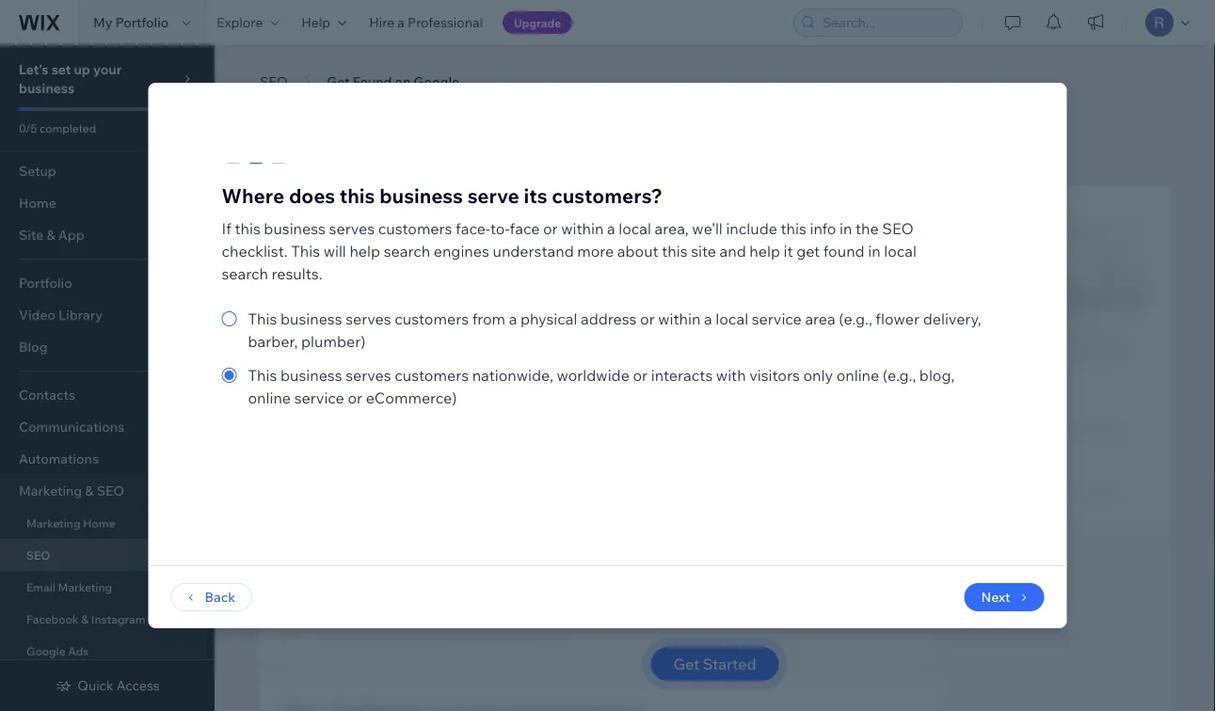 Task type: locate. For each thing, give the bounding box(es) containing it.
seo right 'info'
[[883, 219, 914, 238]]

marketing down marketing & seo
[[26, 516, 81, 531]]

help right will
[[350, 242, 380, 261]]

2 vertical spatial serves
[[346, 366, 391, 385]]

marketing up facebook & instagram ads
[[58, 580, 112, 595]]

online down barber,
[[248, 389, 291, 408]]

1 vertical spatial setup
[[1092, 331, 1129, 347]]

for left results
[[740, 550, 758, 566]]

an
[[1039, 485, 1054, 501]]

the right '1:'
[[365, 267, 389, 286]]

site right "to"
[[715, 550, 737, 566]]

service
[[752, 310, 802, 329], [294, 389, 344, 408]]

0 vertical spatial get
[[327, 73, 350, 90]]

flower
[[876, 310, 920, 329]]

set inside let's set up your business
[[52, 61, 71, 78]]

automations
[[19, 451, 99, 468]]

face-
[[456, 219, 491, 238]]

get left started
[[674, 655, 700, 674]]

professional
[[408, 14, 483, 31]]

customers up ecommerce)
[[395, 366, 469, 385]]

&
[[85, 483, 94, 500], [81, 613, 89, 627]]

option group
[[222, 308, 994, 410]]

site down "we'll"
[[691, 242, 717, 261]]

& for seo
[[85, 483, 94, 500]]

google down more
[[541, 267, 594, 286]]

within up more
[[561, 219, 604, 238]]

within
[[561, 219, 604, 238], [658, 310, 701, 329]]

option group containing this business serves customers from a physical address or within a local service area (e.g., flower delivery, barber, plumber)
[[222, 308, 994, 410]]

upgrade button
[[503, 11, 573, 34]]

within inside "this business serves customers from a physical address or within a local service area (e.g., flower delivery, barber, plumber)"
[[658, 310, 701, 329]]

business inside "this business serves customers from a physical address or within a local service area (e.g., flower delivery, barber, plumber)"
[[281, 310, 342, 329]]

1 horizontal spatial setup
[[1092, 331, 1129, 347]]

brand
[[347, 199, 380, 213]]

setup inside see how the seo setup checklist helps this site.
[[1092, 331, 1129, 347]]

in
[[840, 219, 853, 238], [868, 242, 881, 261]]

0 horizontal spatial for
[[517, 267, 538, 286]]

for down understand
[[517, 267, 538, 286]]

ads right instagram
[[148, 613, 169, 627]]

in up found
[[840, 219, 853, 238]]

1 horizontal spatial location
[[585, 199, 631, 213]]

0 vertical spatial hire
[[369, 14, 395, 31]]

this up results.
[[291, 242, 320, 261]]

1 horizontal spatial :
[[530, 199, 533, 213]]

: right brand
[[414, 199, 417, 213]]

this inside "this business serves customers from a physical address or within a local service area (e.g., flower delivery, barber, plumber)"
[[248, 310, 277, 329]]

search left results
[[761, 550, 801, 566]]

ads
[[148, 613, 169, 627], [68, 645, 89, 659]]

local for area
[[716, 310, 749, 329]]

service inside this business serves customers nationwide, worldwide or interacts with visitors only online (e.g., blog, online service or ecommerce)
[[294, 389, 344, 408]]

1 horizontal spatial set
[[649, 550, 668, 566]]

2 vertical spatial customers
[[395, 366, 469, 385]]

in right found
[[868, 242, 881, 261]]

(e.g., inside this business serves customers nationwide, worldwide or interacts with visitors only online (e.g., blog, online service or ecommerce)
[[883, 366, 916, 385]]

0 vertical spatial up
[[74, 61, 90, 78]]

1 horizontal spatial up
[[671, 550, 687, 566]]

1 vertical spatial set
[[649, 550, 668, 566]]

& inside dropdown button
[[85, 483, 94, 500]]

: up 'face'
[[530, 199, 533, 213]]

1 horizontal spatial online
[[837, 366, 880, 385]]

or inside if this business serves customers face-to-face or within a local area, we'll include this info in the seo checklist. this will help search engines understand more about this site and help it get found in local search results.
[[543, 219, 558, 238]]

1 help from the left
[[350, 242, 380, 261]]

with
[[716, 366, 746, 385]]

site
[[691, 242, 717, 261], [715, 550, 737, 566]]

business or brand name : business name
[[282, 199, 500, 213]]

upgrade
[[514, 16, 561, 30]]

up right "to"
[[671, 550, 687, 566]]

seo up the email
[[26, 548, 50, 563]]

0 horizontal spatial name
[[382, 199, 414, 213]]

google inside "button"
[[414, 73, 460, 90]]

home down setup link
[[19, 195, 56, 211]]

2 horizontal spatial local
[[884, 242, 917, 261]]

include
[[726, 219, 778, 238]]

0 horizontal spatial home
[[19, 195, 56, 211]]

my
[[93, 14, 113, 31]]

2 horizontal spatial google
[[541, 267, 594, 286]]

customers inside "this business serves customers from a physical address or within a local service area (e.g., flower delivery, barber, plumber)"
[[395, 310, 469, 329]]

google inside sidebar element
[[26, 645, 66, 659]]

1 vertical spatial the
[[365, 267, 389, 286]]

local right found
[[884, 242, 917, 261]]

serves inside this business serves customers nationwide, worldwide or interacts with visitors only online (e.g., blog, online service or ecommerce)
[[346, 366, 391, 385]]

1 vertical spatial search
[[222, 265, 268, 283]]

business up will
[[282, 199, 331, 213]]

0 vertical spatial set
[[52, 61, 71, 78]]

2 help from the left
[[750, 242, 781, 261]]

(e.g.,
[[839, 310, 873, 329], [883, 366, 916, 385]]

this down barber,
[[248, 366, 277, 385]]

it
[[784, 242, 793, 261]]

barber,
[[248, 332, 298, 351]]

local up with
[[716, 310, 749, 329]]

this inside this business serves customers nationwide, worldwide or interacts with visitors only online (e.g., blog, online service or ecommerce)
[[248, 366, 277, 385]]

0 vertical spatial customers
[[378, 219, 452, 238]]

access
[[117, 678, 160, 694]]

0 vertical spatial (e.g.,
[[839, 310, 873, 329]]

service down plumber)
[[294, 389, 344, 408]]

& down automations "link"
[[85, 483, 94, 500]]

this
[[340, 183, 375, 208], [235, 219, 261, 238], [781, 219, 807, 238], [662, 242, 688, 261], [1079, 347, 1101, 364], [690, 550, 712, 566]]

location up to-
[[483, 199, 530, 213]]

(e.g., left blog,
[[883, 366, 916, 385]]

local up about
[[619, 219, 652, 238]]

search
[[384, 242, 430, 261], [222, 265, 268, 283], [761, 550, 801, 566]]

1 horizontal spatial for
[[740, 550, 758, 566]]

marketing down automations
[[19, 483, 82, 500]]

my portfolio
[[93, 14, 169, 31]]

set right let's
[[52, 61, 71, 78]]

the inside see how the seo setup checklist helps this site.
[[1038, 331, 1058, 347]]

search down "checklist."
[[222, 265, 268, 283]]

0 horizontal spatial online
[[248, 389, 291, 408]]

1 vertical spatial &
[[81, 613, 89, 627]]

0 vertical spatial this
[[291, 242, 320, 261]]

to
[[633, 550, 646, 566]]

this left site.
[[1079, 347, 1101, 364]]

1 vertical spatial home
[[83, 516, 115, 531]]

online
[[837, 366, 880, 385], [248, 389, 291, 408]]

2 vertical spatial local
[[716, 310, 749, 329]]

0 vertical spatial serves
[[329, 219, 375, 238]]

or left ecommerce)
[[348, 389, 363, 408]]

will
[[324, 242, 346, 261]]

get for get started
[[674, 655, 700, 674]]

ads down facebook & instagram ads
[[68, 645, 89, 659]]

the up the helps
[[1038, 331, 1058, 347]]

0 horizontal spatial business
[[282, 199, 331, 213]]

or down location : business location
[[543, 219, 558, 238]]

get left 'found'
[[327, 73, 350, 90]]

hire
[[369, 14, 395, 31], [1011, 485, 1036, 501]]

2 vertical spatial search
[[761, 550, 801, 566]]

& right facebook
[[81, 613, 89, 627]]

seo down the explore
[[260, 73, 288, 90]]

up inside let's set up your business
[[74, 61, 90, 78]]

this up barber,
[[248, 310, 277, 329]]

physical
[[521, 310, 578, 329]]

business
[[19, 80, 75, 97], [380, 183, 463, 208], [264, 219, 326, 238], [281, 310, 342, 329], [281, 366, 342, 385]]

2 name from the left
[[469, 199, 500, 213]]

facebook & instagram ads link
[[0, 604, 207, 636]]

hire right help button
[[369, 14, 395, 31]]

1 vertical spatial in
[[868, 242, 881, 261]]

hire a professional
[[369, 14, 483, 31]]

0 horizontal spatial the
[[365, 267, 389, 286]]

1 vertical spatial this
[[248, 310, 277, 329]]

0 horizontal spatial location
[[483, 199, 530, 213]]

google down facebook
[[26, 645, 66, 659]]

1 horizontal spatial ads
[[148, 613, 169, 627]]

1 horizontal spatial business
[[419, 199, 466, 213]]

0 vertical spatial in
[[840, 219, 853, 238]]

a up more
[[607, 219, 615, 238]]

get for get found on google
[[327, 73, 350, 90]]

within up interacts at the right
[[658, 310, 701, 329]]

2 horizontal spatial business
[[536, 199, 583, 213]]

business down let's
[[19, 80, 75, 97]]

business down plumber)
[[281, 366, 342, 385]]

hire left the an
[[1011, 485, 1036, 501]]

marketing
[[19, 483, 82, 500], [26, 516, 81, 531], [58, 580, 112, 595]]

help button
[[290, 0, 358, 45]]

1 vertical spatial google
[[541, 267, 594, 286]]

homepage
[[392, 267, 469, 286]]

more
[[577, 242, 614, 261]]

1 horizontal spatial search
[[384, 242, 430, 261]]

info
[[810, 219, 837, 238]]

get inside popup button
[[674, 655, 700, 674]]

seo left learning
[[1011, 422, 1038, 438]]

0 horizontal spatial ads
[[68, 645, 89, 659]]

service inside "this business serves customers from a physical address or within a local service area (e.g., flower delivery, barber, plumber)"
[[752, 310, 802, 329]]

0 horizontal spatial google
[[26, 645, 66, 659]]

2 vertical spatial this
[[248, 366, 277, 385]]

serves up ecommerce)
[[346, 366, 391, 385]]

the inside if this business serves customers face-to-face or within a local area, we'll include this info in the seo checklist. this will help search engines understand more about this site and help it get found in local search results.
[[856, 219, 879, 238]]

0 horizontal spatial within
[[561, 219, 604, 238]]

online right only
[[837, 366, 880, 385]]

0 vertical spatial the
[[856, 219, 879, 238]]

business up plumber)
[[281, 310, 342, 329]]

found
[[353, 73, 392, 90]]

seo inside if this business serves customers face-to-face or within a local area, we'll include this info in the seo checklist. this will help search engines understand more about this site and help it get found in local search results.
[[883, 219, 914, 238]]

within for face
[[561, 219, 604, 238]]

1 horizontal spatial local
[[716, 310, 749, 329]]

1 vertical spatial within
[[658, 310, 701, 329]]

site.
[[1104, 347, 1129, 364]]

1 vertical spatial hire
[[1011, 485, 1036, 501]]

1 : from the left
[[414, 199, 417, 213]]

0 horizontal spatial :
[[414, 199, 417, 213]]

0 horizontal spatial up
[[74, 61, 90, 78]]

0 vertical spatial within
[[561, 219, 604, 238]]

0 horizontal spatial set
[[52, 61, 71, 78]]

service left area
[[752, 310, 802, 329]]

or right 'address' at top
[[640, 310, 655, 329]]

2 vertical spatial the
[[1038, 331, 1058, 347]]

1 vertical spatial online
[[248, 389, 291, 408]]

1 vertical spatial marketing
[[26, 516, 81, 531]]

seo up the helps
[[1061, 331, 1089, 347]]

2 vertical spatial get
[[674, 655, 700, 674]]

complete all checklist tasks to set up this site for search results
[[461, 550, 846, 566]]

business up face-
[[419, 199, 466, 213]]

google ads
[[26, 645, 89, 659]]

:
[[414, 199, 417, 213], [530, 199, 533, 213]]

1 vertical spatial customers
[[395, 310, 469, 329]]

sidebar element
[[0, 45, 215, 712]]

set
[[52, 61, 71, 78], [649, 550, 668, 566]]

business down does at the left top of page
[[264, 219, 326, 238]]

1 vertical spatial for
[[740, 550, 758, 566]]

0 vertical spatial service
[[752, 310, 802, 329]]

checklist
[[982, 347, 1039, 364]]

search up homepage
[[384, 242, 430, 261]]

0 vertical spatial ads
[[148, 613, 169, 627]]

1 vertical spatial get
[[335, 267, 361, 286]]

serves for barber,
[[346, 310, 391, 329]]

portfolio
[[115, 14, 169, 31]]

up left your
[[74, 61, 90, 78]]

0 vertical spatial for
[[517, 267, 538, 286]]

2 business from the left
[[419, 199, 466, 213]]

0 vertical spatial marketing
[[19, 483, 82, 500]]

get inside "button"
[[327, 73, 350, 90]]

0 horizontal spatial setup
[[19, 163, 56, 179]]

or inside "this business serves customers from a physical address or within a local service area (e.g., flower delivery, barber, plumber)"
[[640, 310, 655, 329]]

engines
[[434, 242, 490, 261]]

or left interacts at the right
[[633, 366, 648, 385]]

business up 'face'
[[536, 199, 583, 213]]

where
[[222, 183, 285, 208]]

2 horizontal spatial the
[[1038, 331, 1058, 347]]

facebook
[[26, 613, 79, 627]]

1 horizontal spatial help
[[750, 242, 781, 261]]

google right the on
[[414, 73, 460, 90]]

get right '1:'
[[335, 267, 361, 286]]

seo learning hub
[[1011, 422, 1124, 438]]

customers inside this business serves customers nationwide, worldwide or interacts with visitors only online (e.g., blog, online service or ecommerce)
[[395, 366, 469, 385]]

1 name from the left
[[382, 199, 414, 213]]

0 horizontal spatial service
[[294, 389, 344, 408]]

1 vertical spatial site
[[715, 550, 737, 566]]

this for this business serves customers from a physical address or within a local service area (e.g., flower delivery, barber, plumber)
[[248, 310, 277, 329]]

1 horizontal spatial hire
[[1011, 485, 1036, 501]]

seo down automations "link"
[[97, 483, 124, 500]]

marketing home
[[26, 516, 115, 531]]

local inside "this business serves customers from a physical address or within a local service area (e.g., flower delivery, barber, plumber)"
[[716, 310, 749, 329]]

0 vertical spatial setup
[[19, 163, 56, 179]]

0 horizontal spatial local
[[619, 219, 652, 238]]

name right brand
[[382, 199, 414, 213]]

heading
[[282, 701, 743, 712]]

1 horizontal spatial within
[[658, 310, 701, 329]]

0 horizontal spatial hire
[[369, 14, 395, 31]]

2 location from the left
[[585, 199, 631, 213]]

0 horizontal spatial help
[[350, 242, 380, 261]]

within inside if this business serves customers face-to-face or within a local area, we'll include this info in the seo checklist. this will help search engines understand more about this site and help it get found in local search results.
[[561, 219, 604, 238]]

location
[[483, 199, 530, 213], [585, 199, 631, 213]]

address
[[581, 310, 637, 329]]

step 1: get the homepage ready for google search heading
[[282, 266, 689, 288]]

the up found
[[856, 219, 879, 238]]

2 vertical spatial marketing
[[58, 580, 112, 595]]

serves up plumber)
[[346, 310, 391, 329]]

marketing inside dropdown button
[[19, 483, 82, 500]]

hub
[[1098, 422, 1124, 438]]

0 vertical spatial local
[[619, 219, 652, 238]]

1 vertical spatial serves
[[346, 310, 391, 329]]

seo learning hub link
[[1011, 422, 1124, 438]]

visitors
[[750, 366, 800, 385]]

0 horizontal spatial in
[[840, 219, 853, 238]]

customers down homepage
[[395, 310, 469, 329]]

this right "to"
[[690, 550, 712, 566]]

help left it
[[750, 242, 781, 261]]

0 horizontal spatial (e.g.,
[[839, 310, 873, 329]]

(e.g., right area
[[839, 310, 873, 329]]

location up more
[[585, 199, 631, 213]]

home up seo link
[[83, 516, 115, 531]]

0/5 completed
[[19, 121, 96, 135]]

1 vertical spatial local
[[884, 242, 917, 261]]

name
[[382, 199, 414, 213], [469, 199, 500, 213]]

1 horizontal spatial google
[[414, 73, 460, 90]]

1 vertical spatial (e.g.,
[[883, 366, 916, 385]]

customers down 'business or brand name : business name'
[[378, 219, 452, 238]]

1 horizontal spatial service
[[752, 310, 802, 329]]

delivery,
[[923, 310, 982, 329]]

set right "to"
[[649, 550, 668, 566]]

1 horizontal spatial (e.g.,
[[883, 366, 916, 385]]

0 vertical spatial home
[[19, 195, 56, 211]]

area
[[805, 310, 836, 329]]

1 vertical spatial service
[[294, 389, 344, 408]]

marketing home link
[[0, 508, 207, 540]]

get found on google button
[[318, 68, 469, 96]]

setup up site.
[[1092, 331, 1129, 347]]

serves down brand
[[329, 219, 375, 238]]

a left the professional
[[398, 14, 405, 31]]

up
[[74, 61, 90, 78], [671, 550, 687, 566]]

setup down 0/5
[[19, 163, 56, 179]]

name up face-
[[469, 199, 500, 213]]

a inside if this business serves customers face-to-face or within a local area, we'll include this info in the seo checklist. this will help search engines understand more about this site and help it get found in local search results.
[[607, 219, 615, 238]]

2 vertical spatial google
[[26, 645, 66, 659]]

1 horizontal spatial name
[[469, 199, 500, 213]]

serves inside "this business serves customers from a physical address or within a local service area (e.g., flower delivery, barber, plumber)"
[[346, 310, 391, 329]]

seo link
[[0, 540, 207, 572]]

1 horizontal spatial the
[[856, 219, 879, 238]]

0 vertical spatial &
[[85, 483, 94, 500]]



Task type: vqa. For each thing, say whether or not it's contained in the screenshot.
out of stock
no



Task type: describe. For each thing, give the bounding box(es) containing it.
email marketing link
[[0, 572, 207, 604]]

seo inside see how the seo setup checklist helps this site.
[[1061, 331, 1089, 347]]

hire for hire an seo expert
[[1011, 485, 1036, 501]]

learning
[[1041, 422, 1095, 438]]

see how the seo setup checklist helps this site.
[[982, 331, 1129, 364]]

1 horizontal spatial in
[[868, 242, 881, 261]]

worldwide
[[557, 366, 630, 385]]

business up face-
[[380, 183, 463, 208]]

seo inside dropdown button
[[97, 483, 124, 500]]

this down area,
[[662, 242, 688, 261]]

found
[[824, 242, 865, 261]]

nationwide,
[[472, 366, 554, 385]]

customers?
[[552, 183, 663, 208]]

hire an seo expert
[[1011, 485, 1127, 501]]

1 horizontal spatial home
[[83, 516, 115, 531]]

where does this business serve its customers?
[[222, 183, 663, 208]]

site inside if this business serves customers face-to-face or within a local area, we'll include this info in the seo checklist. this will help search engines understand more about this site and help it get found in local search results.
[[691, 242, 717, 261]]

local for we'll
[[619, 219, 652, 238]]

marketing & seo button
[[0, 476, 207, 508]]

all
[[524, 550, 538, 566]]

checklist.
[[222, 242, 288, 261]]

google inside heading
[[541, 267, 594, 286]]

location : business location
[[483, 199, 631, 213]]

completed
[[40, 121, 96, 135]]

get
[[797, 242, 820, 261]]

step
[[282, 267, 317, 286]]

seo button
[[250, 68, 297, 96]]

google ads link
[[0, 636, 207, 668]]

setup inside sidebar element
[[19, 163, 56, 179]]

marketing & seo
[[19, 483, 124, 500]]

only
[[804, 366, 833, 385]]

we'll
[[692, 219, 723, 238]]

help
[[302, 14, 331, 31]]

instagram
[[91, 613, 145, 627]]

does
[[289, 183, 335, 208]]

if this business serves customers face-to-face or within a local area, we'll include this info in the seo checklist. this will help search engines understand more about this site and help it get found in local search results.
[[222, 219, 917, 283]]

understand
[[493, 242, 574, 261]]

customers inside if this business serves customers face-to-face or within a local area, we'll include this info in the seo checklist. this will help search engines understand more about this site and help it get found in local search results.
[[378, 219, 452, 238]]

keywords
[[625, 199, 678, 213]]

a up interacts at the right
[[704, 310, 713, 329]]

checklist
[[541, 550, 596, 566]]

ecommerce)
[[366, 389, 457, 408]]

about
[[618, 242, 659, 261]]

1 location from the left
[[483, 199, 530, 213]]

0 horizontal spatial search
[[222, 265, 268, 283]]

email
[[26, 580, 55, 595]]

business inside this business serves customers nationwide, worldwide or interacts with visitors only online (e.g., blog, online service or ecommerce)
[[281, 366, 342, 385]]

expert
[[1087, 485, 1127, 501]]

hire for hire a professional
[[369, 14, 395, 31]]

ready
[[472, 267, 514, 286]]

& for instagram
[[81, 613, 89, 627]]

step 1: get the homepage ready for google search
[[282, 267, 648, 286]]

ic google image
[[435, 619, 568, 636]]

to-
[[491, 219, 510, 238]]

serves inside if this business serves customers face-to-face or within a local area, we'll include this info in the seo checklist. this will help search engines understand more about this site and help it get found in local search results.
[[329, 219, 375, 238]]

this inside if this business serves customers face-to-face or within a local area, we'll include this info in the seo checklist. this will help search engines understand more about this site and help it get found in local search results.
[[291, 242, 320, 261]]

this right does at the left top of page
[[340, 183, 375, 208]]

results.
[[272, 265, 323, 283]]

this up it
[[781, 219, 807, 238]]

next button
[[965, 584, 1045, 612]]

within for address
[[658, 310, 701, 329]]

your
[[93, 61, 122, 78]]

quick
[[78, 678, 114, 694]]

serves for ecommerce)
[[346, 366, 391, 385]]

tasks
[[599, 550, 631, 566]]

hire an seo expert link
[[1011, 485, 1127, 501]]

customers for nationwide,
[[395, 366, 469, 385]]

email marketing
[[26, 580, 112, 595]]

blog,
[[920, 366, 955, 385]]

explore
[[217, 14, 263, 31]]

1 vertical spatial ads
[[68, 645, 89, 659]]

a right from
[[509, 310, 517, 329]]

or left brand
[[333, 199, 345, 213]]

get started button
[[651, 648, 779, 682]]

interacts
[[651, 366, 713, 385]]

for inside the step 1: get the homepage ready for google search heading
[[517, 267, 538, 286]]

complete
[[461, 550, 521, 566]]

results
[[804, 550, 846, 566]]

helps
[[1042, 347, 1076, 364]]

get inside heading
[[335, 267, 361, 286]]

search
[[598, 267, 648, 286]]

Search... field
[[817, 9, 957, 36]]

on
[[395, 73, 411, 90]]

get started
[[674, 655, 757, 674]]

next
[[982, 589, 1011, 606]]

plumber)
[[301, 332, 366, 351]]

let's set up your business
[[19, 61, 122, 97]]

back button
[[171, 584, 252, 612]]

2 horizontal spatial search
[[761, 550, 801, 566]]

2 : from the left
[[530, 199, 533, 213]]

home link
[[0, 187, 207, 219]]

3 business from the left
[[536, 199, 583, 213]]

this business serves customers from a physical address or within a local service area (e.g., flower delivery, barber, plumber)
[[248, 310, 982, 351]]

and
[[720, 242, 746, 261]]

this right if
[[235, 219, 261, 238]]

seo right the an
[[1057, 485, 1085, 501]]

facebook & instagram ads
[[26, 613, 169, 627]]

seo inside button
[[260, 73, 288, 90]]

quick access button
[[55, 678, 160, 695]]

if
[[222, 219, 231, 238]]

how
[[1009, 331, 1035, 347]]

started
[[703, 655, 757, 674]]

0 vertical spatial search
[[384, 242, 430, 261]]

this inside see how the seo setup checklist helps this site.
[[1079, 347, 1101, 364]]

marketing for marketing & seo
[[19, 483, 82, 500]]

1 vertical spatial up
[[671, 550, 687, 566]]

0 vertical spatial online
[[837, 366, 880, 385]]

marketing for marketing home
[[26, 516, 81, 531]]

the inside heading
[[365, 267, 389, 286]]

marketing inside "link"
[[58, 580, 112, 595]]

see
[[982, 331, 1006, 347]]

business inside if this business serves customers face-to-face or within a local area, we'll include this info in the seo checklist. this will help search engines understand more about this site and help it get found in local search results.
[[264, 219, 326, 238]]

0/5
[[19, 121, 37, 135]]

1:12 button
[[982, 215, 1148, 314]]

this for this business serves customers nationwide, worldwide or interacts with visitors only online (e.g., blog, online service or ecommerce)
[[248, 366, 277, 385]]

from
[[472, 310, 506, 329]]

(e.g., inside "this business serves customers from a physical address or within a local service area (e.g., flower delivery, barber, plumber)"
[[839, 310, 873, 329]]

business inside let's set up your business
[[19, 80, 75, 97]]

1 business from the left
[[282, 199, 331, 213]]

area,
[[655, 219, 689, 238]]

quick access
[[78, 678, 160, 694]]

customers for from
[[395, 310, 469, 329]]

this business serves customers nationwide, worldwide or interacts with visitors only online (e.g., blog, online service or ecommerce)
[[248, 366, 955, 408]]



